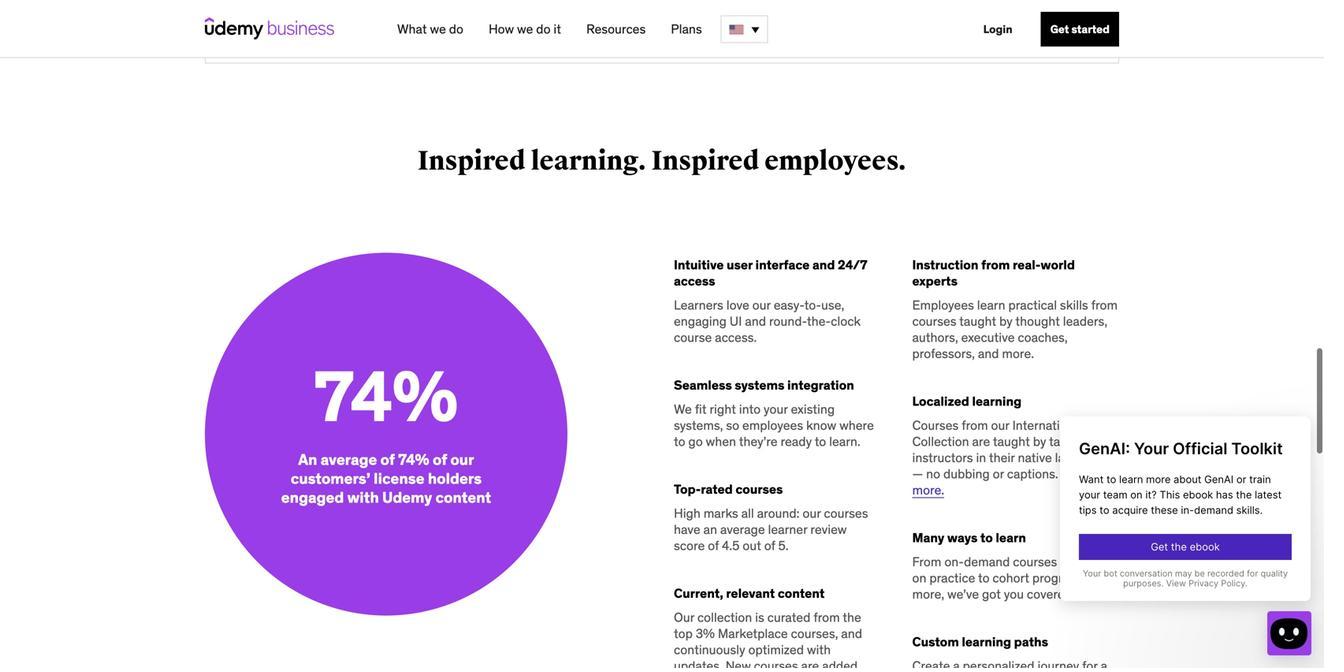 Task type: describe. For each thing, give the bounding box(es) containing it.
more. inside learn more.
[[913, 482, 945, 498]]

taught inside courses from our international collection are taught by talented instructors in their native languages — no dubbing or captions.
[[994, 433, 1031, 450]]

know
[[807, 417, 837, 433]]

to right ready
[[815, 433, 827, 450]]

all
[[742, 505, 755, 521]]

an
[[298, 450, 317, 469]]

captions.
[[1008, 466, 1059, 482]]

login
[[984, 22, 1013, 36]]

on
[[913, 570, 927, 586]]

coaches,
[[1019, 329, 1068, 345]]

ui
[[730, 313, 742, 329]]

courses inside current, relevant content our collection is curated from the top 3% marketplace courses, and continuously optimized with updates. new courses are ad
[[754, 658, 799, 668]]

you
[[1005, 586, 1025, 602]]

around:
[[758, 505, 800, 521]]

from left real-
[[982, 257, 1011, 273]]

access.
[[715, 329, 757, 345]]

localized
[[913, 393, 970, 409]]

the
[[843, 609, 862, 625]]

learn inside "many ways to learn from on-demand courses to hands- on practice to cohort programs and more, we've got you covered."
[[996, 530, 1027, 546]]

are inside current, relevant content our collection is curated from the top 3% marketplace courses, and continuously optimized with updates. new courses are ad
[[802, 658, 820, 668]]

engaging
[[674, 313, 727, 329]]

our inside "intuitive user interface and 24/7 access learners love our easy-to-use, engaging ui and round-the-clock course access."
[[753, 297, 771, 313]]

many ways to learn from on-demand courses to hands- on practice to cohort programs and more, we've got you covered.
[[913, 530, 1115, 602]]

existing
[[791, 401, 835, 417]]

seamless systems integration we fit right into your existing systems, so employees know where to go when they're ready to learn.
[[674, 377, 875, 450]]

and right ui
[[746, 313, 767, 329]]

custom
[[913, 634, 960, 650]]

content inside current, relevant content our collection is curated from the top 3% marketplace courses, and continuously optimized with updates. new courses are ad
[[778, 585, 825, 601]]

holders
[[428, 469, 482, 488]]

4.5
[[722, 537, 740, 554]]

get started
[[1051, 22, 1110, 36]]

engaged
[[281, 488, 344, 507]]

learn
[[1062, 466, 1094, 482]]

hands-
[[1075, 554, 1115, 570]]

of up udemy
[[381, 450, 395, 469]]

courses,
[[791, 625, 839, 642]]

login button
[[974, 12, 1023, 47]]

experts
[[913, 273, 958, 289]]

average inside top-rated courses high marks all around: our courses have an average learner review score of 4.5 out of 5.
[[721, 521, 766, 537]]

user
[[727, 257, 753, 273]]

employees
[[743, 417, 804, 433]]

out
[[743, 537, 762, 554]]

use,
[[822, 297, 845, 313]]

courses
[[913, 417, 959, 433]]

new
[[726, 658, 751, 668]]

what we do button
[[391, 15, 470, 43]]

—
[[913, 466, 924, 482]]

continuously
[[674, 642, 746, 658]]

practical
[[1009, 297, 1058, 313]]

from right skills
[[1092, 297, 1118, 313]]

course
[[674, 329, 712, 345]]

native
[[1019, 450, 1053, 466]]

professors,
[[913, 345, 976, 362]]

instruction from real-world experts employees learn practical skills from courses taught by thought leaders, authors, executive coaches, professors, and more.
[[913, 257, 1118, 362]]

resources
[[587, 21, 646, 37]]

in
[[977, 450, 987, 466]]

and inside "many ways to learn from on-demand courses to hands- on practice to cohort programs and more, we've got you covered."
[[1090, 570, 1111, 586]]

cohort
[[993, 570, 1030, 586]]

started
[[1072, 22, 1110, 36]]

content inside an average of 74% of our customers' license holders engaged with udemy content
[[436, 488, 492, 507]]

from
[[913, 554, 942, 570]]

localized learning
[[913, 393, 1022, 409]]

marketplace
[[718, 625, 788, 642]]

taught inside instruction from real-world experts employees learn practical skills from courses taught by thought leaders, authors, executive coaches, professors, and more.
[[960, 313, 997, 329]]

learn.
[[830, 433, 861, 450]]

inspired learning. inspired employees.
[[418, 145, 907, 177]]

clock
[[831, 313, 861, 329]]

courses inside "many ways to learn from on-demand courses to hands- on practice to cohort programs and more, we've got you covered."
[[1014, 554, 1058, 570]]

and left 24/7
[[813, 257, 836, 273]]

our inside an average of 74% of our customers' license holders engaged with udemy content
[[451, 450, 474, 469]]

marks
[[704, 505, 739, 521]]

current, relevant content our collection is curated from the top 3% marketplace courses, and continuously optimized with updates. new courses are ad
[[674, 585, 875, 668]]

seamless
[[674, 377, 732, 393]]

into
[[740, 401, 761, 417]]

1 inspired from the left
[[418, 145, 526, 177]]

to up demand
[[981, 530, 994, 546]]

learning for localized
[[973, 393, 1022, 409]]

an average of 74% of our customers' license holders engaged with udemy content
[[281, 450, 492, 507]]

skills
[[1061, 297, 1089, 313]]

learning for custom
[[962, 634, 1012, 650]]

3%
[[696, 625, 715, 642]]

real-
[[1013, 257, 1041, 273]]

review
[[811, 521, 847, 537]]

intuitive
[[674, 257, 724, 273]]

instructors
[[913, 450, 974, 466]]

learners
[[674, 297, 724, 313]]

top-
[[674, 481, 701, 497]]

from inside courses from our international collection are taught by talented instructors in their native languages — no dubbing or captions.
[[962, 417, 989, 433]]

more,
[[913, 586, 945, 602]]

love
[[727, 297, 750, 313]]

score
[[674, 537, 705, 554]]

no
[[927, 466, 941, 482]]

with inside an average of 74% of our customers' license holders engaged with udemy content
[[347, 488, 379, 507]]

0 vertical spatial 74%
[[314, 353, 459, 440]]

learn more. link
[[913, 466, 1094, 498]]

we
[[674, 401, 692, 417]]

learn inside instruction from real-world experts employees learn practical skills from courses taught by thought leaders, authors, executive coaches, professors, and more.
[[978, 297, 1006, 313]]

interface
[[756, 257, 810, 273]]

systems,
[[674, 417, 724, 433]]

by inside instruction from real-world experts employees learn practical skills from courses taught by thought leaders, authors, executive coaches, professors, and more.
[[1000, 313, 1013, 329]]

average inside an average of 74% of our customers' license holders engaged with udemy content
[[321, 450, 377, 469]]

your
[[764, 401, 788, 417]]

it
[[554, 21, 562, 37]]

dubbing
[[944, 466, 990, 482]]

udemy
[[382, 488, 432, 507]]



Task type: vqa. For each thing, say whether or not it's contained in the screenshot.
the "High"
yes



Task type: locate. For each thing, give the bounding box(es) containing it.
1 vertical spatial average
[[721, 521, 766, 537]]

courses right the learner
[[824, 505, 869, 521]]

of right license
[[433, 450, 447, 469]]

1 we from the left
[[430, 21, 446, 37]]

1 vertical spatial learn
[[996, 530, 1027, 546]]

learn
[[978, 297, 1006, 313], [996, 530, 1027, 546]]

our inside courses from our international collection are taught by talented instructors in their native languages — no dubbing or captions.
[[992, 417, 1010, 433]]

are down courses,
[[802, 658, 820, 668]]

learning up courses from our international collection are taught by talented instructors in their native languages — no dubbing or captions.
[[973, 393, 1022, 409]]

are
[[973, 433, 991, 450], [802, 658, 820, 668]]

we for what
[[430, 21, 446, 37]]

0 vertical spatial more.
[[1003, 345, 1035, 362]]

1 vertical spatial 74%
[[398, 450, 430, 469]]

1 do from the left
[[449, 21, 464, 37]]

courses up covered.
[[1014, 554, 1058, 570]]

and inside instruction from real-world experts employees learn practical skills from courses taught by thought leaders, authors, executive coaches, professors, and more.
[[979, 345, 1000, 362]]

our up their
[[992, 417, 1010, 433]]

right
[[710, 401, 737, 417]]

and right programs
[[1090, 570, 1111, 586]]

courses down marketplace
[[754, 658, 799, 668]]

0 vertical spatial learn
[[978, 297, 1006, 313]]

2 do from the left
[[537, 21, 551, 37]]

do
[[449, 21, 464, 37], [537, 21, 551, 37]]

are inside courses from our international collection are taught by talented instructors in their native languages — no dubbing or captions.
[[973, 433, 991, 450]]

1 horizontal spatial content
[[778, 585, 825, 601]]

of left 4.5 in the right of the page
[[708, 537, 719, 554]]

0 vertical spatial taught
[[960, 313, 997, 329]]

practice
[[930, 570, 976, 586]]

many
[[913, 530, 945, 546]]

updates.
[[674, 658, 723, 668]]

our
[[753, 297, 771, 313], [992, 417, 1010, 433], [451, 450, 474, 469], [803, 505, 821, 521]]

authors,
[[913, 329, 959, 345]]

0 vertical spatial are
[[973, 433, 991, 450]]

from
[[982, 257, 1011, 273], [1092, 297, 1118, 313], [962, 417, 989, 433], [814, 609, 840, 625]]

do for how we do it
[[537, 21, 551, 37]]

demand
[[965, 554, 1011, 570]]

curated
[[768, 609, 811, 625]]

our
[[674, 609, 695, 625]]

we right what
[[430, 21, 446, 37]]

courses up professors,
[[913, 313, 957, 329]]

integration
[[788, 377, 855, 393]]

0 vertical spatial with
[[347, 488, 379, 507]]

with
[[347, 488, 379, 507], [807, 642, 831, 658]]

1 horizontal spatial by
[[1034, 433, 1047, 450]]

do for what we do
[[449, 21, 464, 37]]

do left it
[[537, 21, 551, 37]]

license
[[374, 469, 425, 488]]

got
[[983, 586, 1001, 602]]

content right udemy
[[436, 488, 492, 507]]

to left go
[[674, 433, 686, 450]]

1 vertical spatial with
[[807, 642, 831, 658]]

content
[[436, 488, 492, 507], [778, 585, 825, 601]]

1 vertical spatial taught
[[994, 433, 1031, 450]]

by left thought
[[1000, 313, 1013, 329]]

learning left paths
[[962, 634, 1012, 650]]

intuitive user interface and 24/7 access learners love our easy-to-use, engaging ui and round-the-clock course access.
[[674, 257, 868, 345]]

0 horizontal spatial do
[[449, 21, 464, 37]]

rated
[[701, 481, 733, 497]]

courses up 'all'
[[736, 481, 783, 497]]

systems
[[735, 377, 785, 393]]

resources button
[[580, 15, 652, 43]]

0 horizontal spatial with
[[347, 488, 379, 507]]

ways
[[948, 530, 978, 546]]

custom learning paths
[[913, 634, 1049, 650]]

to left cohort
[[979, 570, 990, 586]]

have
[[674, 521, 701, 537]]

what
[[397, 21, 427, 37]]

0 horizontal spatial are
[[802, 658, 820, 668]]

0 horizontal spatial content
[[436, 488, 492, 507]]

talented
[[1050, 433, 1097, 450]]

with left udemy
[[347, 488, 379, 507]]

how we do it
[[489, 21, 562, 37]]

to-
[[805, 297, 822, 313]]

thought
[[1016, 313, 1061, 329]]

are up dubbing
[[973, 433, 991, 450]]

and right professors,
[[979, 345, 1000, 362]]

how we do it button
[[483, 15, 568, 43]]

1 horizontal spatial do
[[537, 21, 551, 37]]

world
[[1041, 257, 1076, 273]]

round-
[[770, 313, 807, 329]]

current,
[[674, 585, 724, 601]]

programs
[[1033, 570, 1087, 586]]

we right how
[[517, 21, 533, 37]]

by left talented in the bottom right of the page
[[1034, 433, 1047, 450]]

learn up demand
[[996, 530, 1027, 546]]

instruction
[[913, 257, 979, 273]]

learner
[[769, 521, 808, 537]]

74%
[[314, 353, 459, 440], [398, 450, 430, 469]]

customers'
[[291, 469, 371, 488]]

taught right the in
[[994, 433, 1031, 450]]

2 we from the left
[[517, 21, 533, 37]]

1 horizontal spatial more.
[[1003, 345, 1035, 362]]

0 horizontal spatial more.
[[913, 482, 945, 498]]

the-
[[807, 313, 831, 329]]

where
[[840, 417, 875, 433]]

with inside current, relevant content our collection is curated from the top 3% marketplace courses, and continuously optimized with updates. new courses are ad
[[807, 642, 831, 658]]

with right optimized
[[807, 642, 831, 658]]

1 vertical spatial learning
[[962, 634, 1012, 650]]

from inside current, relevant content our collection is curated from the top 3% marketplace courses, and continuously optimized with updates. new courses are ad
[[814, 609, 840, 625]]

more. down thought
[[1003, 345, 1035, 362]]

collection
[[698, 609, 753, 625]]

udemy business image
[[205, 17, 334, 39]]

and inside current, relevant content our collection is curated from the top 3% marketplace courses, and continuously optimized with updates. new courses are ad
[[842, 625, 863, 642]]

on-
[[945, 554, 965, 570]]

1 vertical spatial content
[[778, 585, 825, 601]]

content up "curated"
[[778, 585, 825, 601]]

learn more.
[[913, 466, 1094, 498]]

access
[[674, 273, 716, 289]]

2 inspired from the left
[[652, 145, 760, 177]]

our inside top-rated courses high marks all around: our courses have an average learner review score of 4.5 out of 5.
[[803, 505, 821, 521]]

1 horizontal spatial with
[[807, 642, 831, 658]]

of
[[381, 450, 395, 469], [433, 450, 447, 469], [708, 537, 719, 554], [765, 537, 776, 554]]

leaders,
[[1064, 313, 1108, 329]]

menu navigation
[[385, 0, 1120, 58]]

top-rated courses high marks all around: our courses have an average learner review score of 4.5 out of 5.
[[674, 481, 869, 554]]

of left 5.
[[765, 537, 776, 554]]

0 vertical spatial by
[[1000, 313, 1013, 329]]

learn up executive
[[978, 297, 1006, 313]]

fit
[[695, 401, 707, 417]]

taught right authors,
[[960, 313, 997, 329]]

our right license
[[451, 450, 474, 469]]

our right around:
[[803, 505, 821, 521]]

1 horizontal spatial are
[[973, 433, 991, 450]]

ready
[[781, 433, 812, 450]]

employees
[[913, 297, 975, 313]]

courses inside instruction from real-world experts employees learn practical skills from courses taught by thought leaders, authors, executive coaches, professors, and more.
[[913, 313, 957, 329]]

0 horizontal spatial by
[[1000, 313, 1013, 329]]

their
[[990, 450, 1015, 466]]

top
[[674, 625, 693, 642]]

get started link
[[1042, 12, 1120, 47]]

get
[[1051, 22, 1070, 36]]

more. down instructors
[[913, 482, 945, 498]]

0 horizontal spatial average
[[321, 450, 377, 469]]

our right love
[[753, 297, 771, 313]]

learning
[[973, 393, 1022, 409], [962, 634, 1012, 650]]

and right courses,
[[842, 625, 863, 642]]

go
[[689, 433, 703, 450]]

an
[[704, 521, 718, 537]]

more. inside instruction from real-world experts employees learn practical skills from courses taught by thought leaders, authors, executive coaches, professors, and more.
[[1003, 345, 1035, 362]]

1 vertical spatial by
[[1034, 433, 1047, 450]]

paths
[[1015, 634, 1049, 650]]

1 vertical spatial are
[[802, 658, 820, 668]]

1 horizontal spatial average
[[721, 521, 766, 537]]

0 horizontal spatial we
[[430, 21, 446, 37]]

1 horizontal spatial inspired
[[652, 145, 760, 177]]

0 horizontal spatial inspired
[[418, 145, 526, 177]]

24/7
[[838, 257, 868, 273]]

74% inside an average of 74% of our customers' license holders engaged with udemy content
[[398, 450, 430, 469]]

collection
[[913, 433, 970, 450]]

1 horizontal spatial we
[[517, 21, 533, 37]]

to left hands-
[[1061, 554, 1072, 570]]

0 vertical spatial average
[[321, 450, 377, 469]]

we for how
[[517, 21, 533, 37]]

1 vertical spatial more.
[[913, 482, 945, 498]]

from left the on the right
[[814, 609, 840, 625]]

they're
[[739, 433, 778, 450]]

do right what
[[449, 21, 464, 37]]

0 vertical spatial learning
[[973, 393, 1022, 409]]

languages
[[1056, 450, 1114, 466]]

plans button
[[665, 15, 709, 43]]

easy-
[[774, 297, 805, 313]]

we
[[430, 21, 446, 37], [517, 21, 533, 37]]

by inside courses from our international collection are taught by talented instructors in their native languages — no dubbing or captions.
[[1034, 433, 1047, 450]]

what we do
[[397, 21, 464, 37]]

international
[[1013, 417, 1084, 433]]

0 vertical spatial content
[[436, 488, 492, 507]]

from down localized learning
[[962, 417, 989, 433]]



